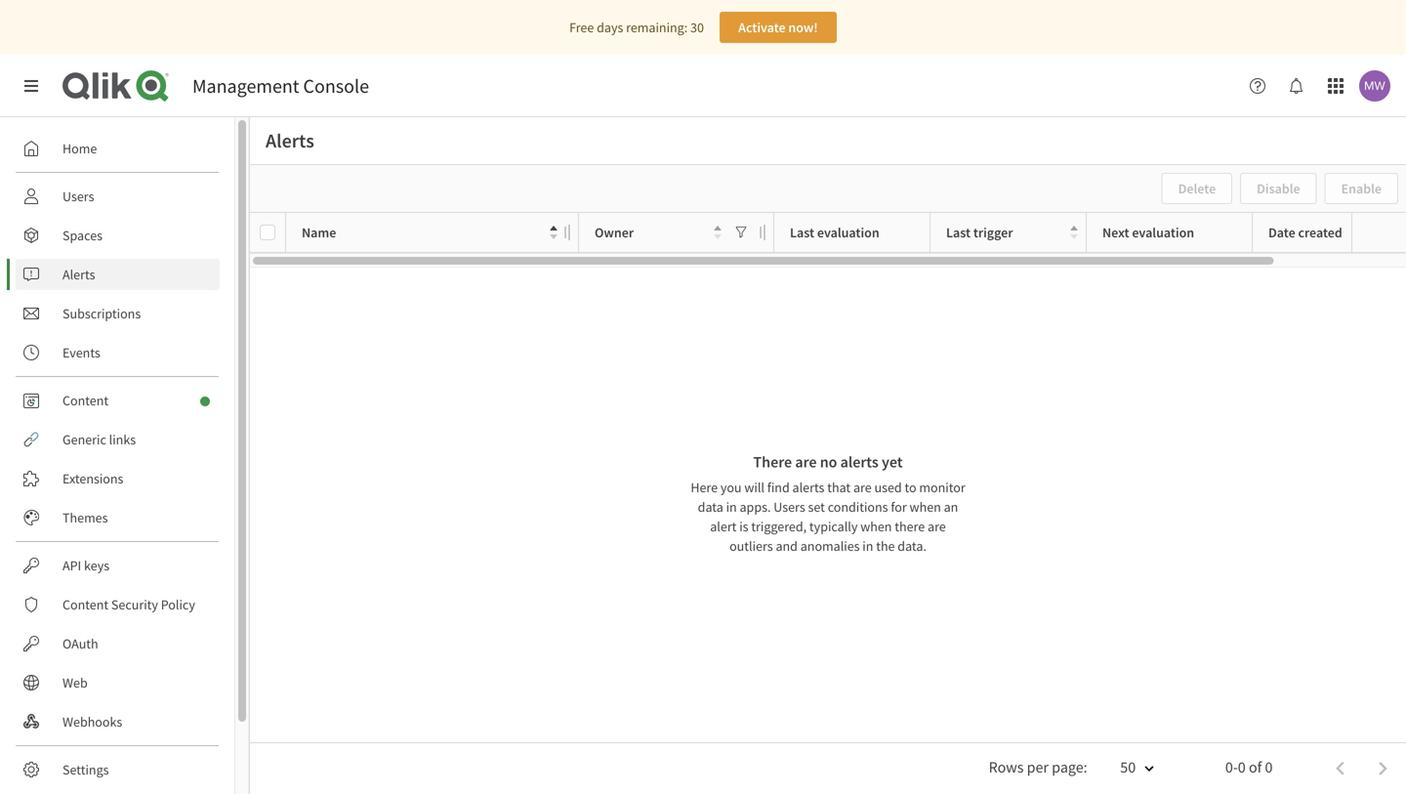 Task type: vqa. For each thing, say whether or not it's contained in the screenshot.
'themes'
yes



Task type: locate. For each thing, give the bounding box(es) containing it.
are left no
[[795, 452, 817, 472]]

evaluation for last evaluation
[[817, 223, 880, 241]]

next
[[1103, 223, 1130, 241]]

1 vertical spatial users
[[774, 498, 806, 516]]

0 vertical spatial alerts
[[266, 128, 314, 153]]

0 horizontal spatial are
[[795, 452, 817, 472]]

last for last trigger
[[947, 223, 971, 241]]

you
[[721, 479, 742, 496]]

data
[[698, 498, 724, 516]]

rows
[[989, 758, 1024, 777]]

1 vertical spatial content
[[63, 596, 109, 613]]

1 horizontal spatial are
[[854, 479, 872, 496]]

0 vertical spatial when
[[910, 498, 941, 516]]

0 vertical spatial in
[[726, 498, 737, 516]]

alerts right no
[[841, 452, 879, 472]]

0 horizontal spatial users
[[63, 188, 94, 205]]

find
[[768, 479, 790, 496]]

content security policy
[[63, 596, 195, 613]]

1 vertical spatial alerts
[[63, 266, 95, 283]]

1 0 from the left
[[1238, 758, 1246, 777]]

1 horizontal spatial users
[[774, 498, 806, 516]]

content up generic at the bottom left of the page
[[63, 392, 109, 409]]

content
[[63, 392, 109, 409], [63, 596, 109, 613]]

evaluation for next evaluation
[[1132, 223, 1195, 241]]

subscriptions link
[[16, 298, 220, 329]]

set
[[808, 498, 825, 516]]

users up spaces
[[63, 188, 94, 205]]

0 horizontal spatial evaluation
[[817, 223, 880, 241]]

last inside button
[[947, 223, 971, 241]]

alerts down spaces
[[63, 266, 95, 283]]

last trigger
[[947, 223, 1013, 241]]

0 vertical spatial users
[[63, 188, 94, 205]]

activate
[[739, 19, 786, 36]]

1 content from the top
[[63, 392, 109, 409]]

0 horizontal spatial alerts
[[793, 479, 825, 496]]

0 left of
[[1238, 758, 1246, 777]]

outliers
[[730, 537, 773, 555]]

there
[[754, 452, 792, 472]]

date created button
[[1269, 219, 1371, 246]]

no
[[820, 452, 838, 472]]

alerts
[[841, 452, 879, 472], [793, 479, 825, 496]]

0 vertical spatial alerts
[[841, 452, 879, 472]]

are down an
[[928, 518, 946, 535]]

apps.
[[740, 498, 771, 516]]

activate now! link
[[720, 12, 837, 43]]

typically
[[810, 518, 858, 535]]

1 horizontal spatial 0
[[1265, 758, 1273, 777]]

when up the
[[861, 518, 892, 535]]

anomalies
[[801, 537, 860, 555]]

1 last from the left
[[790, 223, 815, 241]]

0-
[[1226, 758, 1238, 777]]

monitor
[[920, 479, 966, 496]]

spaces
[[63, 227, 103, 244]]

2 horizontal spatial are
[[928, 518, 946, 535]]

users inside navigation pane element
[[63, 188, 94, 205]]

alert
[[710, 518, 737, 535]]

2 last from the left
[[947, 223, 971, 241]]

navigation pane element
[[0, 125, 234, 794]]

content for content
[[63, 392, 109, 409]]

last
[[790, 223, 815, 241], [947, 223, 971, 241]]

1 vertical spatial when
[[861, 518, 892, 535]]

when down to
[[910, 498, 941, 516]]

1 horizontal spatial last
[[947, 223, 971, 241]]

and
[[776, 537, 798, 555]]

in
[[726, 498, 737, 516], [863, 537, 874, 555]]

0 horizontal spatial last
[[790, 223, 815, 241]]

settings
[[63, 761, 109, 779]]

0 horizontal spatial alerts
[[63, 266, 95, 283]]

created
[[1299, 223, 1343, 241]]

are
[[795, 452, 817, 472], [854, 479, 872, 496], [928, 518, 946, 535]]

users inside there are no alerts yet here you will find alerts that are used to monitor data in apps. users set conditions for when an alert is triggered, typically when there are outliers and anomalies in the data.
[[774, 498, 806, 516]]

console
[[303, 74, 369, 98]]

api keys link
[[16, 550, 220, 581]]

page:
[[1052, 758, 1088, 777]]

used
[[875, 479, 902, 496]]

2 0 from the left
[[1265, 758, 1273, 777]]

1 horizontal spatial alerts
[[266, 128, 314, 153]]

last for last evaluation
[[790, 223, 815, 241]]

2 content from the top
[[63, 596, 109, 613]]

events
[[63, 344, 100, 361]]

security
[[111, 596, 158, 613]]

1 horizontal spatial in
[[863, 537, 874, 555]]

0 horizontal spatial 0
[[1238, 758, 1246, 777]]

events link
[[16, 337, 220, 368]]

in left the
[[863, 537, 874, 555]]

30
[[691, 19, 704, 36]]

keys
[[84, 557, 110, 574]]

evaluation
[[817, 223, 880, 241], [1132, 223, 1195, 241]]

users
[[63, 188, 94, 205], [774, 498, 806, 516]]

content down api keys
[[63, 596, 109, 613]]

alerts
[[266, 128, 314, 153], [63, 266, 95, 283]]

will
[[745, 479, 765, 496]]

are up conditions at the right of the page
[[854, 479, 872, 496]]

2 evaluation from the left
[[1132, 223, 1195, 241]]

0 vertical spatial content
[[63, 392, 109, 409]]

conditions
[[828, 498, 888, 516]]

management console element
[[192, 74, 369, 98]]

1 evaluation from the left
[[817, 223, 880, 241]]

in down you
[[726, 498, 737, 516]]

when
[[910, 498, 941, 516], [861, 518, 892, 535]]

1 horizontal spatial evaluation
[[1132, 223, 1195, 241]]

generic links
[[63, 431, 136, 448]]

management console
[[192, 74, 369, 98]]

for
[[891, 498, 907, 516]]

data.
[[898, 537, 927, 555]]

0
[[1238, 758, 1246, 777], [1265, 758, 1273, 777]]

0 right of
[[1265, 758, 1273, 777]]

alerts link
[[16, 259, 220, 290]]

users up triggered,
[[774, 498, 806, 516]]

alerts up set
[[793, 479, 825, 496]]

owner
[[595, 223, 634, 241]]

extensions
[[63, 470, 123, 487]]

alerts down management console
[[266, 128, 314, 153]]

now!
[[789, 19, 818, 36]]



Task type: describe. For each thing, give the bounding box(es) containing it.
new connector image
[[200, 397, 210, 406]]

maria williams image
[[1360, 70, 1391, 102]]

per
[[1027, 758, 1049, 777]]

alerts inside navigation pane element
[[63, 266, 95, 283]]

0 horizontal spatial in
[[726, 498, 737, 516]]

webhooks link
[[16, 706, 220, 737]]

oauth link
[[16, 628, 220, 659]]

1 vertical spatial in
[[863, 537, 874, 555]]

rows per page:
[[989, 758, 1088, 777]]

generic
[[63, 431, 106, 448]]

trigger
[[974, 223, 1013, 241]]

owner button
[[595, 219, 722, 246]]

policy
[[161, 596, 195, 613]]

free days remaining: 30
[[570, 19, 704, 36]]

close sidebar menu image
[[23, 78, 39, 94]]

themes
[[63, 509, 108, 526]]

date
[[1269, 223, 1296, 241]]

the
[[876, 537, 895, 555]]

triggered,
[[751, 518, 807, 535]]

last evaluation
[[790, 223, 880, 241]]

50
[[1121, 758, 1136, 777]]

free
[[570, 19, 594, 36]]

here
[[691, 479, 718, 496]]

0-0 of 0
[[1226, 758, 1273, 777]]

is
[[740, 518, 749, 535]]

there are no alerts yet here you will find alerts that are used to monitor data in apps. users set conditions for when an alert is triggered, typically when there are outliers and anomalies in the data.
[[691, 452, 966, 555]]

web
[[63, 674, 88, 692]]

generic links link
[[16, 424, 220, 455]]

subscriptions
[[63, 305, 141, 322]]

users link
[[16, 181, 220, 212]]

content link
[[16, 385, 220, 416]]

1 horizontal spatial when
[[910, 498, 941, 516]]

content security policy link
[[16, 589, 220, 620]]

themes link
[[16, 502, 220, 533]]

webhooks
[[63, 713, 122, 731]]

content for content security policy
[[63, 596, 109, 613]]

0 horizontal spatial when
[[861, 518, 892, 535]]

links
[[109, 431, 136, 448]]

1 vertical spatial are
[[854, 479, 872, 496]]

settings link
[[16, 754, 220, 785]]

that
[[828, 479, 851, 496]]

2 vertical spatial are
[[928, 518, 946, 535]]

last trigger button
[[947, 219, 1078, 246]]

management
[[192, 74, 299, 98]]

to
[[905, 479, 917, 496]]

days
[[597, 19, 624, 36]]

next evaluation
[[1103, 223, 1195, 241]]

name button
[[302, 219, 558, 246]]

name
[[302, 223, 336, 241]]

home link
[[16, 133, 220, 164]]

home
[[63, 140, 97, 157]]

1 horizontal spatial alerts
[[841, 452, 879, 472]]

oauth
[[63, 635, 98, 653]]

0 vertical spatial are
[[795, 452, 817, 472]]

1 vertical spatial alerts
[[793, 479, 825, 496]]

an
[[944, 498, 959, 516]]

spaces link
[[16, 220, 220, 251]]

there
[[895, 518, 925, 535]]

yet
[[882, 452, 903, 472]]

web link
[[16, 667, 220, 698]]

api keys
[[63, 557, 110, 574]]

api
[[63, 557, 81, 574]]

extensions link
[[16, 463, 220, 494]]

of
[[1249, 758, 1262, 777]]

remaining:
[[626, 19, 688, 36]]

activate now!
[[739, 19, 818, 36]]

date created
[[1269, 223, 1343, 241]]

50 button
[[1097, 752, 1167, 786]]



